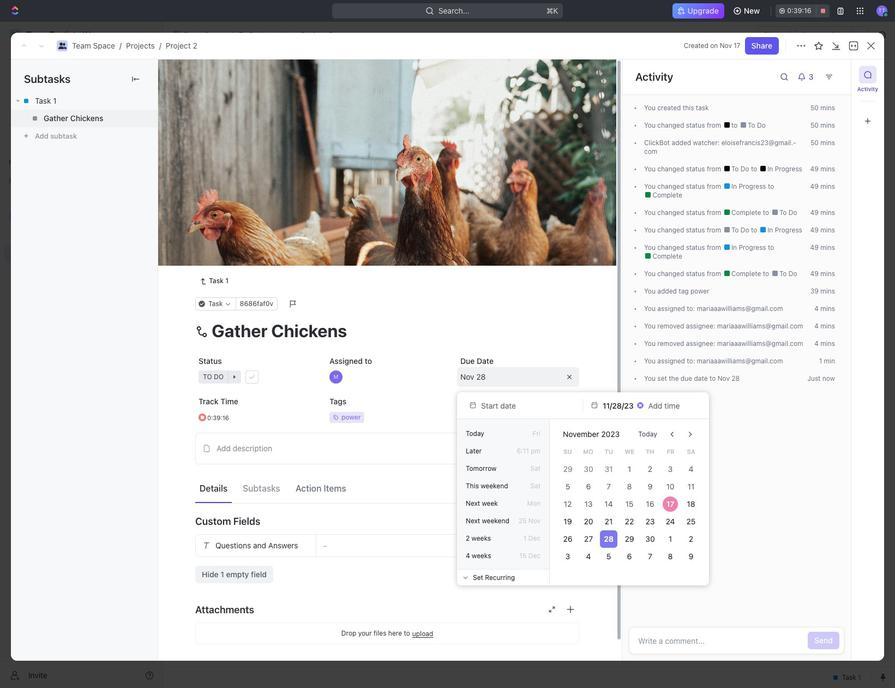 Task type: vqa. For each thing, say whether or not it's contained in the screenshot.
21
yes



Task type: locate. For each thing, give the bounding box(es) containing it.
6 down 22
[[627, 552, 632, 561]]

2 horizontal spatial user group image
[[173, 32, 180, 38]]

28 right date
[[732, 374, 740, 383]]

1 you assigned to: mariaaawilliams@gmail.com from the top
[[645, 305, 783, 313]]

25 down 18
[[687, 517, 696, 526]]

november 2023
[[563, 430, 620, 439]]

1 vertical spatial share
[[752, 41, 773, 50]]

1 horizontal spatial 29
[[625, 534, 635, 544]]

0 horizontal spatial hide
[[202, 570, 219, 579]]

4 you from the top
[[645, 182, 656, 190]]

weekend for next weekend
[[482, 517, 510, 525]]

3 changed status from from the top
[[656, 182, 723, 190]]

project
[[301, 30, 327, 39], [166, 41, 191, 50], [189, 65, 238, 83]]

1 button for 2
[[245, 208, 261, 219]]

7 changed status from from the top
[[656, 270, 723, 278]]

added right clickbot
[[672, 139, 692, 147]]

you removed assignee: mariaaawilliams@gmail.com down power
[[645, 322, 804, 330]]

su
[[564, 448, 572, 455]]

1 vertical spatial removed
[[658, 339, 685, 348]]

12 you from the top
[[645, 339, 656, 348]]

subtasks up fields
[[243, 483, 280, 493]]

49 mins
[[811, 165, 836, 173], [811, 182, 836, 190], [811, 208, 836, 217], [811, 226, 836, 234], [811, 243, 836, 252], [811, 270, 836, 278]]

empty
[[226, 570, 249, 579]]

5 changed from the top
[[658, 226, 685, 234]]

next left week
[[466, 499, 480, 508]]

set
[[473, 573, 484, 582]]

1 vertical spatial projects
[[126, 41, 155, 50]]

1 25 from the left
[[519, 517, 527, 525]]

today inside "button"
[[639, 430, 658, 438]]

dec
[[529, 534, 541, 543], [529, 552, 541, 560]]

board
[[204, 101, 225, 110]]

assigned up the
[[658, 357, 685, 365]]

description
[[233, 444, 272, 453]]

0 vertical spatial 4 mins
[[815, 305, 836, 313]]

0 horizontal spatial 3
[[566, 552, 570, 561]]

50 for changed status from
[[811, 121, 819, 129]]

1 horizontal spatial hide
[[566, 128, 581, 136]]

5 changed status from from the top
[[656, 226, 723, 234]]

you removed assignee: mariaaawilliams@gmail.com up date
[[645, 339, 804, 348]]

nov
[[720, 41, 732, 50], [461, 372, 475, 381], [718, 374, 730, 383], [529, 517, 541, 525]]

team space link
[[170, 28, 229, 41], [72, 41, 115, 50]]

0 vertical spatial hide
[[566, 128, 581, 136]]

1 horizontal spatial 8
[[669, 552, 673, 561]]

weekend down week
[[482, 517, 510, 525]]

add inside button
[[217, 444, 231, 453]]

add task button down task 2
[[215, 226, 257, 239]]

0 vertical spatial 3
[[669, 464, 673, 474]]

2 vertical spatial 50 mins
[[811, 139, 836, 147]]

removed up the
[[658, 339, 685, 348]]

2 you assigned to: mariaaawilliams@gmail.com from the top
[[645, 357, 783, 365]]

6 changed status from from the top
[[656, 243, 723, 252]]

2 25 from the left
[[687, 517, 696, 526]]

to: down tag
[[687, 305, 695, 313]]

1 next from the top
[[466, 499, 480, 508]]

6:11
[[517, 447, 529, 455]]

1 vertical spatial 5
[[607, 552, 612, 561]]

favorites button
[[4, 156, 42, 169]]

30
[[584, 464, 593, 474], [646, 534, 655, 544]]

add task for the bottom add task button
[[220, 227, 252, 237]]

2 vertical spatial task 1
[[209, 277, 229, 285]]

25 for 25 nov
[[519, 517, 527, 525]]

inbox link
[[4, 71, 158, 89]]

0 horizontal spatial space
[[93, 41, 115, 50]]

1 vertical spatial 9
[[689, 552, 694, 561]]

1 sat from the top
[[531, 464, 541, 473]]

1 vertical spatial assigned
[[658, 357, 685, 365]]

0 vertical spatial 7
[[607, 482, 611, 491]]

9 down 18
[[689, 552, 694, 561]]

6 49 mins from the top
[[811, 270, 836, 278]]

0 horizontal spatial 17
[[667, 499, 675, 509]]

tu
[[605, 448, 614, 455]]

5 status from the top
[[686, 226, 705, 234]]

you set the due date to nov 28
[[645, 374, 740, 383]]

2 to: from the top
[[687, 357, 695, 365]]

4 status from the top
[[686, 208, 705, 217]]

2 changed from the top
[[658, 165, 685, 173]]

new
[[744, 6, 760, 15]]

weeks up the 4 weeks
[[472, 534, 491, 543]]

1 horizontal spatial team space link
[[170, 28, 229, 41]]

28
[[477, 372, 486, 381], [732, 374, 740, 383], [604, 534, 614, 544]]

add
[[817, 70, 831, 79], [293, 154, 306, 162], [220, 227, 234, 237], [217, 444, 231, 453]]

0 horizontal spatial 9
[[648, 482, 653, 491]]

custom fields button
[[195, 508, 580, 535]]

activity
[[636, 70, 674, 83], [858, 86, 879, 92]]

created
[[658, 104, 681, 112]]

0 vertical spatial team
[[183, 30, 202, 39]]

0 horizontal spatial 25
[[519, 517, 527, 525]]

17 right the on
[[734, 41, 741, 50]]

2 horizontal spatial add task button
[[810, 66, 856, 84]]

you
[[645, 104, 656, 112], [645, 121, 656, 129], [645, 165, 656, 173], [645, 182, 656, 190], [645, 208, 656, 217], [645, 226, 656, 234], [645, 243, 656, 252], [645, 270, 656, 278], [645, 287, 656, 295], [645, 305, 656, 313], [645, 322, 656, 330], [645, 339, 656, 348], [645, 357, 656, 365], [645, 374, 656, 383]]

assigned down you added tag power
[[658, 305, 685, 313]]

5
[[566, 482, 570, 491], [607, 552, 612, 561]]

assigned for 1 min
[[658, 357, 685, 365]]

23
[[646, 517, 655, 526]]

assignees
[[455, 128, 487, 136]]

later
[[466, 447, 482, 455]]

10 you from the top
[[645, 305, 656, 313]]

0 vertical spatial you assigned to: mariaaawilliams@gmail.com
[[645, 305, 783, 313]]

7 up 14
[[607, 482, 611, 491]]

1 vertical spatial 3
[[566, 552, 570, 561]]

nov 28 button
[[457, 367, 580, 387]]

7 status from the top
[[686, 270, 705, 278]]

28 down due date
[[477, 372, 486, 381]]

1 vertical spatial 29
[[625, 534, 635, 544]]

sat
[[531, 464, 541, 473], [531, 482, 541, 490]]

29 down su at the right bottom
[[563, 464, 573, 474]]

space
[[204, 30, 226, 39], [93, 41, 115, 50]]

automations button
[[797, 27, 853, 43]]

hide inside custom fields "element"
[[202, 570, 219, 579]]

0 vertical spatial 9
[[648, 482, 653, 491]]

0 vertical spatial assignee:
[[686, 322, 716, 330]]

today up th
[[639, 430, 658, 438]]

6 up 13
[[586, 482, 591, 491]]

sat up mon
[[531, 482, 541, 490]]

team for team space / projects / project 2
[[72, 41, 91, 50]]

sat for tomorrow
[[531, 464, 541, 473]]

today up 'later'
[[466, 430, 485, 438]]

28 down 21
[[604, 534, 614, 544]]

8 up 22
[[627, 482, 632, 491]]

nov right date
[[718, 374, 730, 383]]

assigned for 4 mins
[[658, 305, 685, 313]]

2 vertical spatial add task button
[[215, 226, 257, 239]]

sat down pm
[[531, 464, 541, 473]]

25
[[519, 517, 527, 525], [687, 517, 696, 526]]

1 horizontal spatial 17
[[734, 41, 741, 50]]

files
[[374, 629, 387, 638]]

2 vertical spatial add task
[[220, 227, 252, 237]]

2 dec from the top
[[529, 552, 541, 560]]

29 down 22
[[625, 534, 635, 544]]

mo
[[584, 448, 594, 455]]

3 50 mins from the top
[[811, 139, 836, 147]]

1 49 from the top
[[811, 165, 819, 173]]

0 vertical spatial added
[[672, 139, 692, 147]]

8 down the 24
[[669, 552, 673, 561]]

user group image left team space
[[173, 32, 180, 38]]

0 vertical spatial assigned
[[658, 305, 685, 313]]

2 sat from the top
[[531, 482, 541, 490]]

1 50 mins from the top
[[811, 104, 836, 112]]

add task down task 2
[[220, 227, 252, 237]]

2 50 mins from the top
[[811, 121, 836, 129]]

hide for hide
[[566, 128, 581, 136]]

you assigned to: mariaaawilliams@gmail.com up date
[[645, 357, 783, 365]]

50 mins
[[811, 104, 836, 112], [811, 121, 836, 129], [811, 139, 836, 147]]

added left tag
[[658, 287, 677, 295]]

4 49 mins from the top
[[811, 226, 836, 234]]

share down new
[[752, 41, 773, 50]]

8 mins from the top
[[821, 243, 836, 252]]

user group image down spaces
[[11, 214, 19, 221]]

1 vertical spatial add task
[[293, 154, 322, 162]]

weekend for this weekend
[[481, 482, 508, 490]]

1 to: from the top
[[687, 305, 695, 313]]

hide inside button
[[566, 128, 581, 136]]

tree
[[4, 190, 158, 337]]

1 horizontal spatial activity
[[858, 86, 879, 92]]

next up the 2 weeks
[[466, 517, 480, 525]]

3 50 from the top
[[811, 139, 819, 147]]

list link
[[243, 98, 258, 113]]

30 down mo
[[584, 464, 593, 474]]

1 vertical spatial assignee:
[[686, 339, 716, 348]]

0 vertical spatial 5
[[566, 482, 570, 491]]

4 from from the top
[[707, 208, 722, 217]]

subtasks down home
[[24, 73, 71, 85]]

2 vertical spatial 50
[[811, 139, 819, 147]]

1 vertical spatial you assigned to: mariaaawilliams@gmail.com
[[645, 357, 783, 365]]

25 up the 1 dec
[[519, 517, 527, 525]]

0 horizontal spatial 30
[[584, 464, 593, 474]]

3 up 10
[[669, 464, 673, 474]]

6 49 from the top
[[811, 270, 819, 278]]

0 vertical spatial next
[[466, 499, 480, 508]]

0 horizontal spatial task 1 link
[[11, 92, 158, 110]]

1 vertical spatial project 2
[[189, 65, 254, 83]]

nov down mon
[[529, 517, 541, 525]]

dec up the 15 dec
[[529, 534, 541, 543]]

0 vertical spatial 6
[[586, 482, 591, 491]]

add left description
[[217, 444, 231, 453]]

1 horizontal spatial projects
[[249, 30, 278, 39]]

assignee: up date
[[686, 339, 716, 348]]

7 mins from the top
[[821, 226, 836, 234]]

1 vertical spatial 50 mins
[[811, 121, 836, 129]]

15 down the 1 dec
[[520, 552, 527, 560]]

to: up you set the due date to nov 28
[[687, 357, 695, 365]]

0 vertical spatial weekend
[[481, 482, 508, 490]]

1 horizontal spatial today
[[639, 430, 658, 438]]

3 from from the top
[[707, 182, 722, 190]]

min
[[824, 357, 836, 365]]

4 mins from the top
[[821, 165, 836, 173]]

0 vertical spatial add task
[[817, 70, 850, 79]]

15 for 15
[[626, 499, 634, 509]]

you added tag power
[[645, 287, 710, 295]]

50
[[811, 104, 819, 112], [811, 121, 819, 129], [811, 139, 819, 147]]

added watcher:
[[670, 139, 722, 147]]

8686faf0v button
[[236, 298, 278, 311]]

1 vertical spatial add task button
[[280, 152, 326, 165]]

0 vertical spatial you removed assignee: mariaaawilliams@gmail.com
[[645, 322, 804, 330]]

2 49 from the top
[[811, 182, 819, 190]]

just
[[808, 374, 821, 383]]

8 you from the top
[[645, 270, 656, 278]]

9 up the 16
[[648, 482, 653, 491]]

4 changed status from from the top
[[656, 208, 723, 217]]

50 mins for changed status from
[[811, 121, 836, 129]]

you removed assignee: mariaaawilliams@gmail.com
[[645, 322, 804, 330], [645, 339, 804, 348]]

1 vertical spatial you removed assignee: mariaaawilliams@gmail.com
[[645, 339, 804, 348]]

11
[[688, 482, 695, 491]]

0 vertical spatial add task button
[[810, 66, 856, 84]]

0 vertical spatial project 2
[[301, 30, 333, 39]]

track time
[[199, 397, 238, 406]]

1 horizontal spatial 25
[[687, 517, 696, 526]]

5 down 21
[[607, 552, 612, 561]]

to do
[[746, 121, 766, 129], [730, 165, 752, 173], [778, 208, 798, 217], [730, 226, 752, 234], [202, 258, 223, 266], [778, 270, 798, 278]]

status
[[199, 357, 222, 366]]

5 up 12
[[566, 482, 570, 491]]

do
[[758, 121, 766, 129], [741, 165, 750, 173], [789, 208, 798, 217], [741, 226, 750, 234], [213, 258, 223, 266], [789, 270, 798, 278]]

2 assigned from the top
[[658, 357, 685, 365]]

0 horizontal spatial add task
[[220, 227, 252, 237]]

from
[[707, 121, 722, 129], [707, 165, 722, 173], [707, 182, 722, 190], [707, 208, 722, 217], [707, 226, 722, 234], [707, 243, 722, 252], [707, 270, 722, 278]]

39 mins
[[811, 287, 836, 295]]

1
[[53, 96, 57, 105], [239, 190, 242, 199], [255, 190, 258, 198], [256, 209, 259, 217], [226, 277, 229, 285], [820, 357, 823, 365], [628, 464, 632, 474], [524, 534, 527, 543], [669, 534, 673, 544], [221, 570, 224, 579]]

1 horizontal spatial 15
[[626, 499, 634, 509]]

1 vertical spatial 6
[[627, 552, 632, 561]]

3 down 26
[[566, 552, 570, 561]]

15 up 22
[[626, 499, 634, 509]]

7 down 23
[[648, 552, 653, 561]]

1 vertical spatial sat
[[531, 482, 541, 490]]

3 49 mins from the top
[[811, 208, 836, 217]]

Search tasks... text field
[[760, 124, 869, 140]]

assignee: down power
[[686, 322, 716, 330]]

1 horizontal spatial user group image
[[58, 43, 66, 49]]

0 horizontal spatial add task button
[[215, 226, 257, 239]]

1 vertical spatial weekend
[[482, 517, 510, 525]]

0 horizontal spatial 28
[[477, 372, 486, 381]]

1 vertical spatial 15
[[520, 552, 527, 560]]

team space
[[183, 30, 226, 39]]

50 for added watcher:
[[811, 139, 819, 147]]

home link
[[4, 53, 158, 70]]

1 vertical spatial activity
[[858, 86, 879, 92]]

4 changed from the top
[[658, 208, 685, 217]]

1 horizontal spatial 9
[[689, 552, 694, 561]]

31
[[605, 464, 613, 474]]

30 down 23
[[646, 534, 655, 544]]

removed down you added tag power
[[658, 322, 685, 330]]

custom fields
[[195, 516, 261, 527]]

1 you removed assignee: mariaaawilliams@gmail.com from the top
[[645, 322, 804, 330]]

25 for 25
[[687, 517, 696, 526]]

activity inside task sidebar navigation tab list
[[858, 86, 879, 92]]

0 horizontal spatial user group image
[[11, 214, 19, 221]]

1 vertical spatial 50
[[811, 121, 819, 129]]

17 up the 24
[[667, 499, 675, 509]]

2 mins from the top
[[821, 121, 836, 129]]

removed
[[658, 322, 685, 330], [658, 339, 685, 348]]

1 horizontal spatial subtasks
[[243, 483, 280, 493]]

0 horizontal spatial subtasks
[[24, 73, 71, 85]]

project 2 link
[[287, 28, 336, 41], [166, 41, 197, 50]]

weekend up week
[[481, 482, 508, 490]]

11 mins from the top
[[821, 305, 836, 313]]

weeks for 4 weeks
[[472, 552, 491, 560]]

1 horizontal spatial space
[[204, 30, 226, 39]]

0 horizontal spatial project 2 link
[[166, 41, 197, 50]]

7 you from the top
[[645, 243, 656, 252]]

docs link
[[4, 90, 158, 108]]

add task
[[817, 70, 850, 79], [293, 154, 322, 162], [220, 227, 252, 237]]

1 dec from the top
[[529, 534, 541, 543]]

details
[[200, 483, 228, 493]]

user group image
[[173, 32, 180, 38], [58, 43, 66, 49], [11, 214, 19, 221]]

weeks down the 2 weeks
[[472, 552, 491, 560]]

subtasks
[[24, 73, 71, 85], [243, 483, 280, 493]]

28 inside task sidebar content section
[[732, 374, 740, 383]]

25 nov
[[519, 517, 541, 525]]

nov down due
[[461, 372, 475, 381]]

13
[[585, 499, 593, 509]]

custom fields element
[[195, 535, 580, 584]]

docs
[[26, 94, 44, 103]]

add task up customize
[[817, 70, 850, 79]]

drop
[[342, 629, 357, 638]]

sidebar navigation
[[0, 22, 163, 688]]

1 vertical spatial 4 mins
[[815, 322, 836, 330]]

0 vertical spatial 15
[[626, 499, 634, 509]]

automations
[[802, 30, 848, 39]]

tree inside sidebar navigation
[[4, 190, 158, 337]]

1 vertical spatial to:
[[687, 357, 695, 365]]

0 vertical spatial weeks
[[472, 534, 491, 543]]

mins
[[821, 104, 836, 112], [821, 121, 836, 129], [821, 139, 836, 147], [821, 165, 836, 173], [821, 182, 836, 190], [821, 208, 836, 217], [821, 226, 836, 234], [821, 243, 836, 252], [821, 270, 836, 278], [821, 287, 836, 295], [821, 305, 836, 313], [821, 322, 836, 330], [821, 339, 836, 348]]

0 horizontal spatial 15
[[520, 552, 527, 560]]

add task down "calendar"
[[293, 154, 322, 162]]

3 49 from the top
[[811, 208, 819, 217]]

share down new "button"
[[764, 30, 785, 39]]

add task button down the 'calendar' link
[[280, 152, 326, 165]]

dec down the 1 dec
[[529, 552, 541, 560]]

13 you from the top
[[645, 357, 656, 365]]

hide 1 empty field
[[202, 570, 267, 579]]

0 vertical spatial 50 mins
[[811, 104, 836, 112]]

you assigned to: mariaaawilliams@gmail.com down power
[[645, 305, 783, 313]]

1 assigned from the top
[[658, 305, 685, 313]]

share button
[[758, 26, 792, 44], [745, 37, 779, 55]]

add task button up customize
[[810, 66, 856, 84]]

6 you from the top
[[645, 226, 656, 234]]

Edit task name text field
[[195, 321, 580, 341]]

10
[[667, 482, 675, 491]]

weeks for 2 weeks
[[472, 534, 491, 543]]

0 vertical spatial user group image
[[173, 32, 180, 38]]

assigned
[[658, 305, 685, 313], [658, 357, 685, 365]]

tag
[[679, 287, 689, 295]]

watcher:
[[693, 139, 720, 147]]

user group image up home link
[[58, 43, 66, 49]]

3 status from the top
[[686, 182, 705, 190]]

upgrade link
[[673, 3, 725, 19]]

0 vertical spatial sat
[[531, 464, 541, 473]]

13 mins from the top
[[821, 339, 836, 348]]

Start date text field
[[481, 401, 572, 410]]

2 50 from the top
[[811, 121, 819, 129]]

chickens
[[70, 114, 103, 123]]

2 horizontal spatial add task
[[817, 70, 850, 79]]

2 next from the top
[[466, 517, 480, 525]]

dec for 15 dec
[[529, 552, 541, 560]]

1 vertical spatial team
[[72, 41, 91, 50]]

1 vertical spatial dec
[[529, 552, 541, 560]]

1 vertical spatial 1 button
[[245, 208, 261, 219]]

1 assignee: from the top
[[686, 322, 716, 330]]



Task type: describe. For each thing, give the bounding box(es) containing it.
customize
[[803, 101, 841, 110]]

gather chickens
[[44, 114, 103, 123]]

15 for 15 dec
[[520, 552, 527, 560]]

0 horizontal spatial today
[[466, 430, 485, 438]]

projects inside 'link'
[[249, 30, 278, 39]]

0 vertical spatial subtasks
[[24, 73, 71, 85]]

task sidebar content section
[[622, 59, 851, 661]]

1 vertical spatial task 1
[[220, 190, 242, 199]]

just now
[[808, 374, 836, 383]]

hide button
[[562, 126, 585, 139]]

2 you from the top
[[645, 121, 656, 129]]

subtasks inside subtasks button
[[243, 483, 280, 493]]

recurring
[[485, 573, 515, 582]]

5 49 mins from the top
[[811, 243, 836, 252]]

1 49 mins from the top
[[811, 165, 836, 173]]

4 49 from the top
[[811, 226, 819, 234]]

1 mins from the top
[[821, 104, 836, 112]]

search...
[[439, 6, 470, 15]]

fri
[[533, 430, 541, 438]]

0 vertical spatial task 1 link
[[11, 92, 158, 110]]

1 horizontal spatial 28
[[604, 534, 614, 544]]

1 50 from the top
[[811, 104, 819, 112]]

task 2
[[220, 209, 243, 218]]

items
[[324, 483, 346, 493]]

4 weeks
[[466, 552, 491, 560]]

1 button for 1
[[244, 189, 259, 200]]

18
[[687, 499, 696, 509]]

set
[[658, 374, 667, 383]]

nov 28
[[461, 372, 486, 381]]

5 mins from the top
[[821, 182, 836, 190]]

customize button
[[789, 98, 844, 113]]

subtasks button
[[239, 479, 285, 498]]

upgrade
[[688, 6, 719, 15]]

7 changed from the top
[[658, 270, 685, 278]]

to: for 4 mins
[[687, 305, 695, 313]]

next for next week
[[466, 499, 480, 508]]

field
[[251, 570, 267, 579]]

39
[[811, 287, 819, 295]]

2 removed from the top
[[658, 339, 685, 348]]

1 from from the top
[[707, 121, 722, 129]]

1 horizontal spatial 7
[[648, 552, 653, 561]]

clickbot
[[645, 139, 670, 147]]

5 you from the top
[[645, 208, 656, 217]]

due date
[[461, 357, 494, 366]]

this
[[683, 104, 695, 112]]

you created this task
[[645, 104, 709, 112]]

14 you from the top
[[645, 374, 656, 383]]

team space / projects / project 2
[[72, 41, 197, 50]]

0 vertical spatial task 1
[[35, 96, 57, 105]]

6 mins from the top
[[821, 208, 836, 217]]

19
[[564, 517, 572, 526]]

this
[[466, 482, 479, 490]]

3 you from the top
[[645, 165, 656, 173]]

to inside drop your files here to upload
[[404, 629, 410, 638]]

2 vertical spatial project
[[189, 65, 238, 83]]

11 you from the top
[[645, 322, 656, 330]]

assignees button
[[441, 126, 492, 139]]

next weekend
[[466, 517, 510, 525]]

0 horizontal spatial 7
[[607, 482, 611, 491]]

27
[[584, 534, 593, 544]]

1 min
[[820, 357, 836, 365]]

date
[[695, 374, 708, 383]]

upload button
[[412, 630, 433, 638]]

10 mins from the top
[[821, 287, 836, 295]]

24
[[666, 517, 676, 526]]

custom
[[195, 516, 231, 527]]

1 status from the top
[[686, 121, 705, 129]]

6 changed from the top
[[658, 243, 685, 252]]

track
[[199, 397, 219, 406]]

set recurring
[[473, 573, 515, 582]]

0 horizontal spatial team space link
[[72, 41, 115, 50]]

1 horizontal spatial project 2 link
[[287, 28, 336, 41]]

21
[[605, 517, 613, 526]]

answers
[[268, 541, 298, 550]]

1 inside task sidebar content section
[[820, 357, 823, 365]]

5 from from the top
[[707, 226, 722, 234]]

nov right the on
[[720, 41, 732, 50]]

1 horizontal spatial projects link
[[236, 28, 281, 41]]

6 status from the top
[[686, 243, 705, 252]]

Add time text field
[[649, 401, 682, 410]]

14
[[605, 499, 613, 509]]

⌘k
[[547, 6, 559, 15]]

space for team space
[[204, 30, 226, 39]]

spaces
[[9, 177, 32, 185]]

created on nov 17
[[684, 41, 741, 50]]

nov inside task sidebar content section
[[718, 374, 730, 383]]

0 vertical spatial project
[[301, 30, 327, 39]]

sa
[[687, 448, 696, 455]]

1 you from the top
[[645, 104, 656, 112]]

week
[[482, 499, 498, 508]]

on
[[711, 41, 718, 50]]

add down the 'calendar' link
[[293, 154, 306, 162]]

1 horizontal spatial add task
[[293, 154, 322, 162]]

2 4 mins from the top
[[815, 322, 836, 330]]

Due date text field
[[603, 401, 635, 410]]

6:11 pm
[[517, 447, 541, 455]]

add up customize
[[817, 70, 831, 79]]

add task for the top add task button
[[817, 70, 850, 79]]

22
[[625, 517, 634, 526]]

due
[[461, 357, 475, 366]]

2 assignee: from the top
[[686, 339, 716, 348]]

0 vertical spatial 8
[[627, 482, 632, 491]]

send button
[[808, 632, 840, 650]]

1 horizontal spatial 6
[[627, 552, 632, 561]]

9 you from the top
[[645, 287, 656, 295]]

th
[[646, 448, 655, 455]]

1 inside custom fields "element"
[[221, 570, 224, 579]]

0 vertical spatial 29
[[563, 464, 573, 474]]

1 4 mins from the top
[[815, 305, 836, 313]]

eloisefrancis23@gmail.
[[722, 139, 797, 147]]

1 removed from the top
[[658, 322, 685, 330]]

1 changed status from from the top
[[656, 121, 723, 129]]

1 horizontal spatial 5
[[607, 552, 612, 561]]

2 you removed assignee: mariaaawilliams@gmail.com from the top
[[645, 339, 804, 348]]

dashboards link
[[4, 109, 158, 126]]

1 horizontal spatial task 1 link
[[195, 275, 233, 288]]

due
[[681, 374, 693, 383]]

send
[[815, 636, 833, 645]]

you assigned to: mariaaawilliams@gmail.com for 1 min
[[645, 357, 783, 365]]

upload
[[412, 630, 433, 638]]

calendar link
[[276, 98, 311, 113]]

nov inside dropdown button
[[461, 372, 475, 381]]

1 horizontal spatial project 2
[[301, 30, 333, 39]]

9 mins from the top
[[821, 270, 836, 278]]

2 status from the top
[[686, 165, 705, 173]]

next for next weekend
[[466, 517, 480, 525]]

home
[[26, 57, 47, 66]]

7 from from the top
[[707, 270, 722, 278]]

0:39:16 button
[[776, 4, 830, 17]]

space for team space / projects / project 2
[[93, 41, 115, 50]]

add down task 2
[[220, 227, 234, 237]]

list
[[245, 101, 258, 110]]

1 vertical spatial 30
[[646, 534, 655, 544]]

0 horizontal spatial projects link
[[126, 41, 155, 50]]

favorites
[[9, 158, 38, 166]]

you assigned to: mariaaawilliams@gmail.com for 4 mins
[[645, 305, 783, 313]]

2 from from the top
[[707, 165, 722, 173]]

6 from from the top
[[707, 243, 722, 252]]

to: for 1 min
[[687, 357, 695, 365]]

tomorrow
[[466, 464, 497, 473]]

16
[[646, 499, 655, 509]]

0 horizontal spatial projects
[[126, 41, 155, 50]]

1 vertical spatial project
[[166, 41, 191, 50]]

date
[[477, 357, 494, 366]]

here
[[389, 629, 402, 638]]

3 changed from the top
[[658, 182, 685, 190]]

action items button
[[291, 479, 351, 498]]

hide for hide 1 empty field
[[202, 570, 219, 579]]

2 49 mins from the top
[[811, 182, 836, 190]]

1 horizontal spatial add task button
[[280, 152, 326, 165]]

1 horizontal spatial 3
[[669, 464, 673, 474]]

2 changed status from from the top
[[656, 165, 723, 173]]

user group image inside tree
[[11, 214, 19, 221]]

drop your files here to upload
[[342, 629, 433, 638]]

28 inside dropdown button
[[477, 372, 486, 381]]

invite
[[28, 671, 47, 680]]

5 49 from the top
[[811, 243, 819, 252]]

0 horizontal spatial project 2
[[189, 65, 254, 83]]

attachments
[[195, 604, 254, 616]]

3 4 mins from the top
[[815, 339, 836, 348]]

board link
[[201, 98, 225, 113]]

activity inside task sidebar content section
[[636, 70, 674, 83]]

pm
[[531, 447, 541, 455]]

12 mins from the top
[[821, 322, 836, 330]]

1 vertical spatial added
[[658, 287, 677, 295]]

eloisefrancis23@gmail. com
[[645, 139, 797, 156]]

3 mins from the top
[[821, 139, 836, 147]]

50 mins for added watcher:
[[811, 139, 836, 147]]

12
[[564, 499, 572, 509]]

gather
[[44, 114, 68, 123]]

gather chickens link
[[11, 110, 158, 127]]

sat for this weekend
[[531, 482, 541, 490]]

details button
[[195, 479, 232, 498]]

task sidebar navigation tab list
[[856, 66, 880, 130]]

dec for 1 dec
[[529, 534, 541, 543]]

1 changed from the top
[[658, 121, 685, 129]]

table
[[331, 101, 350, 110]]

next week
[[466, 499, 498, 508]]

0 vertical spatial share
[[764, 30, 785, 39]]

action
[[296, 483, 322, 493]]

team for team space
[[183, 30, 202, 39]]



